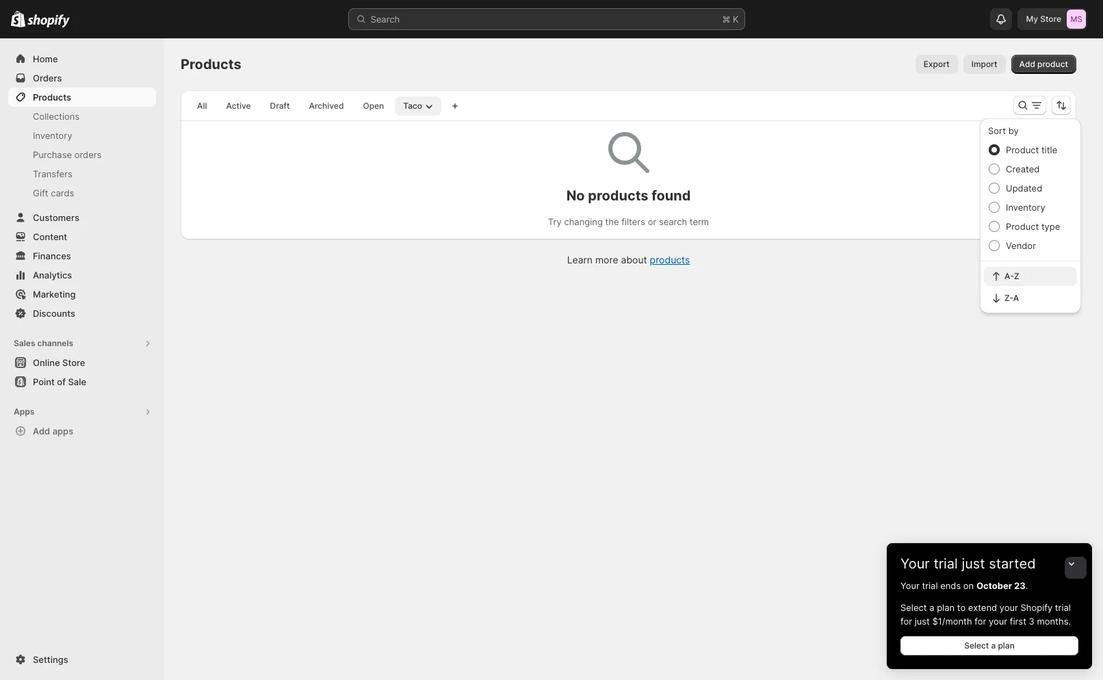 Task type: locate. For each thing, give the bounding box(es) containing it.
your trial just started
[[901, 556, 1036, 572]]

1 vertical spatial just
[[915, 616, 930, 627]]

1 vertical spatial product
[[1006, 221, 1039, 232]]

vendor
[[1006, 240, 1036, 251]]

store up the sale
[[62, 357, 85, 368]]

title
[[1042, 144, 1058, 155]]

just
[[962, 556, 985, 572], [915, 616, 930, 627]]

products up collections
[[33, 92, 71, 103]]

search
[[371, 14, 400, 25]]

products link
[[8, 88, 156, 107]]

all
[[197, 101, 207, 111]]

filters
[[622, 216, 645, 227]]

add product link
[[1011, 55, 1077, 74]]

product
[[1038, 59, 1068, 69]]

0 horizontal spatial for
[[901, 616, 912, 627]]

home
[[33, 53, 58, 64]]

add
[[1020, 59, 1036, 69], [33, 426, 50, 437]]

point of sale button
[[0, 372, 164, 392]]

0 vertical spatial a
[[930, 602, 935, 613]]

products right "about"
[[650, 254, 690, 266]]

products up 'the'
[[588, 188, 649, 204]]

your up your trial ends on october 23 .
[[901, 556, 930, 572]]

select
[[901, 602, 927, 613], [965, 641, 989, 651]]

apps
[[14, 407, 34, 417]]

select left to at the bottom of page
[[901, 602, 927, 613]]

1 vertical spatial add
[[33, 426, 50, 437]]

trial up ends
[[934, 556, 958, 572]]

1 vertical spatial products
[[33, 92, 71, 103]]

1 vertical spatial a
[[991, 641, 996, 651]]

1 horizontal spatial products
[[181, 56, 241, 73]]

analytics
[[33, 270, 72, 281]]

0 vertical spatial add
[[1020, 59, 1036, 69]]

try changing the filters or search term
[[548, 216, 709, 227]]

1 vertical spatial select
[[965, 641, 989, 651]]

learn
[[567, 254, 593, 266]]

your for your trial ends on october 23 .
[[901, 580, 920, 591]]

add for add product
[[1020, 59, 1036, 69]]

0 vertical spatial products
[[588, 188, 649, 204]]

add left apps
[[33, 426, 50, 437]]

apps
[[52, 426, 73, 437]]

for left $1/month
[[901, 616, 912, 627]]

product type
[[1006, 221, 1061, 232]]

plan for select a plan to extend your shopify trial for just $1/month for your first 3 months.
[[937, 602, 955, 613]]

more
[[595, 254, 618, 266]]

0 vertical spatial store
[[1041, 14, 1062, 24]]

tab list containing all
[[186, 96, 444, 116]]

trial up months.
[[1055, 602, 1071, 613]]

add left "product"
[[1020, 59, 1036, 69]]

your
[[1000, 602, 1018, 613], [989, 616, 1008, 627]]

0 vertical spatial your
[[901, 556, 930, 572]]

started
[[989, 556, 1036, 572]]

active link
[[218, 97, 259, 116]]

sort by
[[988, 125, 1019, 136]]

finances link
[[8, 246, 156, 266]]

content
[[33, 231, 67, 242]]

cards
[[51, 188, 74, 199]]

term
[[690, 216, 709, 227]]

import button
[[964, 55, 1006, 74]]

1 horizontal spatial for
[[975, 616, 987, 627]]

.
[[1026, 580, 1028, 591]]

0 horizontal spatial store
[[62, 357, 85, 368]]

all link
[[189, 97, 215, 116]]

1 horizontal spatial plan
[[998, 641, 1015, 651]]

point of sale link
[[8, 372, 156, 392]]

products up 'all'
[[181, 56, 241, 73]]

select for select a plan
[[965, 641, 989, 651]]

1 vertical spatial plan
[[998, 641, 1015, 651]]

sales
[[14, 338, 35, 348]]

1 vertical spatial store
[[62, 357, 85, 368]]

0 vertical spatial product
[[1006, 144, 1039, 155]]

just left $1/month
[[915, 616, 930, 627]]

my store image
[[1067, 10, 1086, 29]]

1 horizontal spatial store
[[1041, 14, 1062, 24]]

your inside dropdown button
[[901, 556, 930, 572]]

z
[[1014, 271, 1020, 281]]

product up vendor
[[1006, 221, 1039, 232]]

sort
[[988, 125, 1006, 136]]

inventory up purchase
[[33, 130, 72, 141]]

1 horizontal spatial a
[[991, 641, 996, 651]]

23
[[1014, 580, 1026, 591]]

sale
[[68, 376, 86, 387]]

1 vertical spatial inventory
[[1006, 202, 1046, 213]]

0 horizontal spatial products
[[588, 188, 649, 204]]

3
[[1029, 616, 1035, 627]]

a up $1/month
[[930, 602, 935, 613]]

tab list
[[186, 96, 444, 116]]

your left ends
[[901, 580, 920, 591]]

1 horizontal spatial add
[[1020, 59, 1036, 69]]

my
[[1026, 14, 1038, 24]]

a inside select a plan to extend your shopify trial for just $1/month for your first 3 months.
[[930, 602, 935, 613]]

transfers
[[33, 168, 72, 179]]

trial left ends
[[922, 580, 938, 591]]

select inside select a plan to extend your shopify trial for just $1/month for your first 3 months.
[[901, 602, 927, 613]]

0 vertical spatial your
[[1000, 602, 1018, 613]]

your left first
[[989, 616, 1008, 627]]

2 product from the top
[[1006, 221, 1039, 232]]

for down extend
[[975, 616, 987, 627]]

0 horizontal spatial plan
[[937, 602, 955, 613]]

your for your trial just started
[[901, 556, 930, 572]]

product
[[1006, 144, 1039, 155], [1006, 221, 1039, 232]]

or
[[648, 216, 657, 227]]

a down select a plan to extend your shopify trial for just $1/month for your first 3 months.
[[991, 641, 996, 651]]

trial inside your trial just started dropdown button
[[934, 556, 958, 572]]

1 horizontal spatial inventory
[[1006, 202, 1046, 213]]

to
[[957, 602, 966, 613]]

store right my
[[1041, 14, 1062, 24]]

products
[[181, 56, 241, 73], [33, 92, 71, 103]]

my store
[[1026, 14, 1062, 24]]

a inside 'link'
[[991, 641, 996, 651]]

online store link
[[8, 353, 156, 372]]

1 vertical spatial products
[[650, 254, 690, 266]]

archived
[[309, 101, 344, 111]]

online store
[[33, 357, 85, 368]]

select inside 'link'
[[965, 641, 989, 651]]

1 horizontal spatial products
[[650, 254, 690, 266]]

your trial just started button
[[887, 543, 1092, 572]]

0 vertical spatial trial
[[934, 556, 958, 572]]

0 vertical spatial products
[[181, 56, 241, 73]]

taco
[[403, 101, 422, 111]]

1 product from the top
[[1006, 144, 1039, 155]]

0 horizontal spatial a
[[930, 602, 935, 613]]

inventory down 'updated'
[[1006, 202, 1046, 213]]

your up first
[[1000, 602, 1018, 613]]

0 horizontal spatial just
[[915, 616, 930, 627]]

z-a
[[1005, 293, 1019, 303]]

0 vertical spatial inventory
[[33, 130, 72, 141]]

just up on
[[962, 556, 985, 572]]

product for product type
[[1006, 221, 1039, 232]]

select down select a plan to extend your shopify trial for just $1/month for your first 3 months.
[[965, 641, 989, 651]]

1 vertical spatial trial
[[922, 580, 938, 591]]

draft link
[[262, 97, 298, 116]]

0 horizontal spatial add
[[33, 426, 50, 437]]

1 horizontal spatial just
[[962, 556, 985, 572]]

about
[[621, 254, 647, 266]]

add inside button
[[33, 426, 50, 437]]

0 vertical spatial plan
[[937, 602, 955, 613]]

0 vertical spatial select
[[901, 602, 927, 613]]

gift
[[33, 188, 48, 199]]

2 vertical spatial trial
[[1055, 602, 1071, 613]]

orders link
[[8, 68, 156, 88]]

plan down first
[[998, 641, 1015, 651]]

a for select a plan
[[991, 641, 996, 651]]

2 your from the top
[[901, 580, 920, 591]]

export
[[924, 59, 950, 69]]

1 for from the left
[[901, 616, 912, 627]]

finances
[[33, 251, 71, 261]]

collections link
[[8, 107, 156, 126]]

active
[[226, 101, 251, 111]]

0 vertical spatial just
[[962, 556, 985, 572]]

by
[[1009, 125, 1019, 136]]

store
[[1041, 14, 1062, 24], [62, 357, 85, 368]]

store inside button
[[62, 357, 85, 368]]

1 your from the top
[[901, 556, 930, 572]]

0 horizontal spatial products
[[33, 92, 71, 103]]

import
[[972, 59, 998, 69]]

1 vertical spatial your
[[901, 580, 920, 591]]

a-z
[[1005, 271, 1020, 281]]

plan up $1/month
[[937, 602, 955, 613]]

transfers link
[[8, 164, 156, 183]]

inventory link
[[8, 126, 156, 145]]

a-z button
[[984, 267, 1077, 286]]

product title
[[1006, 144, 1058, 155]]

0 horizontal spatial inventory
[[33, 130, 72, 141]]

plan inside 'link'
[[998, 641, 1015, 651]]

your
[[901, 556, 930, 572], [901, 580, 920, 591]]

sales channels
[[14, 338, 73, 348]]

plan inside select a plan to extend your shopify trial for just $1/month for your first 3 months.
[[937, 602, 955, 613]]

product up created
[[1006, 144, 1039, 155]]

1 horizontal spatial select
[[965, 641, 989, 651]]

0 horizontal spatial select
[[901, 602, 927, 613]]



Task type: describe. For each thing, give the bounding box(es) containing it.
analytics link
[[8, 266, 156, 285]]

marketing
[[33, 289, 76, 300]]

plan for select a plan
[[998, 641, 1015, 651]]

learn more about products
[[567, 254, 690, 266]]

purchase
[[33, 149, 72, 160]]

orders
[[33, 73, 62, 84]]

customers
[[33, 212, 79, 223]]

export button
[[916, 55, 958, 74]]

select a plan
[[965, 641, 1015, 651]]

⌘ k
[[722, 14, 739, 25]]

settings link
[[8, 650, 156, 669]]

products link
[[650, 254, 690, 266]]

created
[[1006, 164, 1040, 175]]

purchase orders
[[33, 149, 102, 160]]

open
[[363, 101, 384, 111]]

try
[[548, 216, 562, 227]]

select a plan to extend your shopify trial for just $1/month for your first 3 months.
[[901, 602, 1071, 627]]

october
[[977, 580, 1012, 591]]

updated
[[1006, 183, 1043, 194]]

shopify image
[[11, 11, 25, 27]]

months.
[[1037, 616, 1071, 627]]

store for my store
[[1041, 14, 1062, 24]]

a
[[1014, 293, 1019, 303]]

draft
[[270, 101, 290, 111]]

add apps
[[33, 426, 73, 437]]

the
[[605, 216, 619, 227]]

extend
[[968, 602, 997, 613]]

discounts link
[[8, 304, 156, 323]]

k
[[733, 14, 739, 25]]

shopify image
[[28, 14, 70, 28]]

sales channels button
[[8, 334, 156, 353]]

marketing link
[[8, 285, 156, 304]]

point
[[33, 376, 55, 387]]

⌘
[[722, 14, 731, 25]]

changing
[[564, 216, 603, 227]]

open link
[[355, 97, 392, 116]]

type
[[1042, 221, 1061, 232]]

channels
[[37, 338, 73, 348]]

your trial just started element
[[887, 579, 1092, 669]]

apps button
[[8, 402, 156, 422]]

purchase orders link
[[8, 145, 156, 164]]

gift cards link
[[8, 183, 156, 203]]

trial inside select a plan to extend your shopify trial for just $1/month for your first 3 months.
[[1055, 602, 1071, 613]]

$1/month
[[933, 616, 972, 627]]

gift cards
[[33, 188, 74, 199]]

collections
[[33, 111, 80, 122]]

trial for just
[[934, 556, 958, 572]]

select for select a plan to extend your shopify trial for just $1/month for your first 3 months.
[[901, 602, 927, 613]]

product for product title
[[1006, 144, 1039, 155]]

add apps button
[[8, 422, 156, 441]]

shopify
[[1021, 602, 1053, 613]]

your trial ends on october 23 .
[[901, 580, 1028, 591]]

ends
[[941, 580, 961, 591]]

trial for ends
[[922, 580, 938, 591]]

2 for from the left
[[975, 616, 987, 627]]

1 vertical spatial your
[[989, 616, 1008, 627]]

add product
[[1020, 59, 1068, 69]]

no products found
[[567, 188, 691, 204]]

found
[[652, 188, 691, 204]]

on
[[964, 580, 974, 591]]

empty search results image
[[608, 132, 649, 173]]

archived link
[[301, 97, 352, 116]]

search
[[659, 216, 687, 227]]

just inside dropdown button
[[962, 556, 985, 572]]

online
[[33, 357, 60, 368]]

discounts
[[33, 308, 75, 319]]

add for add apps
[[33, 426, 50, 437]]

a-
[[1005, 271, 1014, 281]]

settings
[[33, 654, 68, 665]]

online store button
[[0, 353, 164, 372]]

a for select a plan to extend your shopify trial for just $1/month for your first 3 months.
[[930, 602, 935, 613]]

no
[[567, 188, 585, 204]]

select a plan link
[[901, 637, 1079, 656]]

store for online store
[[62, 357, 85, 368]]

z-
[[1005, 293, 1014, 303]]

just inside select a plan to extend your shopify trial for just $1/month for your first 3 months.
[[915, 616, 930, 627]]

taco button
[[395, 97, 442, 116]]

content link
[[8, 227, 156, 246]]

orders
[[74, 149, 102, 160]]



Task type: vqa. For each thing, say whether or not it's contained in the screenshot.
the left 'for'
yes



